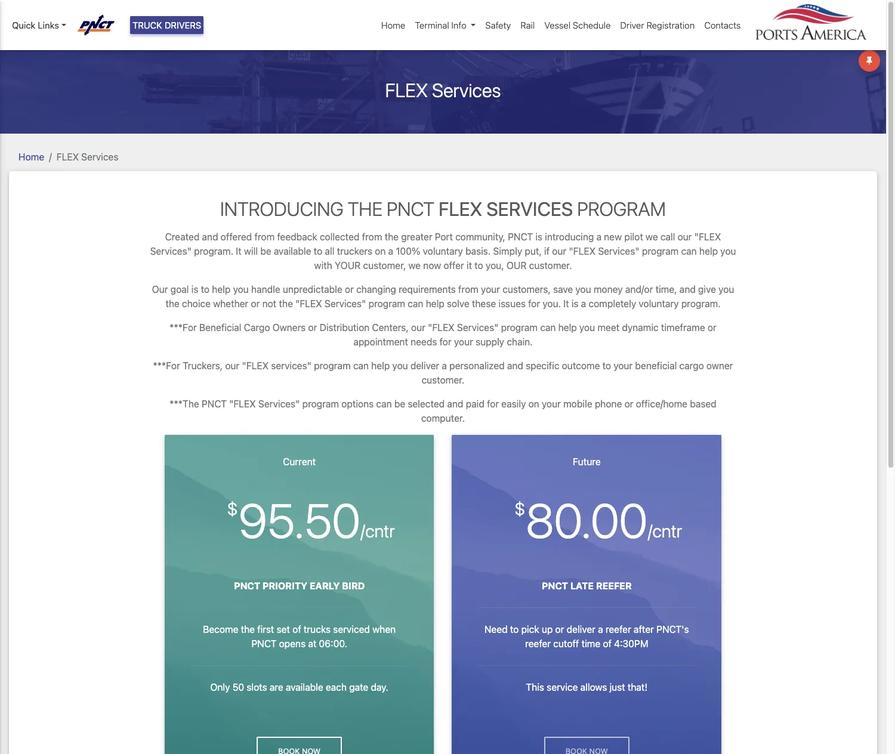 Task type: describe. For each thing, give the bounding box(es) containing it.
service
[[547, 682, 578, 693]]

these
[[472, 298, 496, 309]]

help down the requirements
[[426, 298, 444, 309]]

your inside our goal is to help you handle unpredictable or changing requirements from your customers, save you money and/or time, and give you the choice whether or not the "flex services" program can help solve these issues for you. it is a completely voluntary program.
[[481, 284, 500, 295]]

can inside ***the pnct "flex services" program options can be selected and paid for easily on your mobile phone or office/home based computer.
[[376, 399, 392, 409]]

basis.
[[465, 246, 491, 257]]

"flex inside our goal is to help you handle unpredictable or changing requirements from your customers, save you money and/or time, and give you the choice whether or not the "flex services" program can help solve these issues for you. it is a completely voluntary program.
[[295, 298, 322, 309]]

a up customer,
[[388, 246, 393, 257]]

serviced
[[333, 624, 370, 635]]

1 vertical spatial home
[[18, 151, 44, 162]]

to right "it"
[[475, 260, 483, 271]]

needs
[[411, 337, 437, 347]]

introducing
[[545, 232, 594, 242]]

1 vertical spatial is
[[191, 284, 198, 295]]

"flex inside ***for beneficial cargo owners or distribution centers, our "flex services" program can help you meet dynamic timeframe or appointment needs for your supply chain.
[[428, 322, 455, 333]]

be inside 'created and offered from feedback collected from the greater port community, pnct is introducing a new pilot we call our "flex services" program. it will be available to all truckers on a 100% voluntary basis. simply put, if our "flex services" program can help you with your customer, we now offer it to you, our customer.'
[[260, 246, 271, 257]]

"flex down introducing
[[569, 246, 596, 257]]

of inside need to pick up or deliver a reefer after pnct's reefer cutoff time of 4:30pm
[[603, 638, 612, 649]]

owner
[[707, 360, 733, 371]]

program inside ***the pnct "flex services" program options can be selected and paid for easily on your mobile phone or office/home based computer.
[[302, 399, 339, 409]]

greater
[[401, 232, 432, 242]]

rail
[[521, 20, 535, 30]]

help inside ***for truckers, our "flex services" program can help you deliver a personalized and specific outcome to your beneficial cargo owner customer.
[[371, 360, 390, 371]]

06:00.
[[319, 638, 347, 649]]

or left not
[[251, 298, 260, 309]]

this
[[526, 682, 544, 693]]

the down goal
[[165, 298, 179, 309]]

supply
[[476, 337, 504, 347]]

opens
[[279, 638, 306, 649]]

that!
[[628, 682, 648, 693]]

handle
[[251, 284, 280, 295]]

simply
[[493, 246, 522, 257]]

can inside ***for beneficial cargo owners or distribution centers, our "flex services" program can help you meet dynamic timeframe or appointment needs for your supply chain.
[[540, 322, 556, 333]]

0 vertical spatial services
[[432, 79, 501, 101]]

services" inside our goal is to help you handle unpredictable or changing requirements from your customers, save you money and/or time, and give you the choice whether or not the "flex services" program can help solve these issues for you. it is a completely voluntary program.
[[325, 298, 366, 309]]

up
[[542, 624, 553, 635]]

info
[[451, 20, 466, 30]]

1 vertical spatial we
[[408, 260, 421, 271]]

all
[[325, 246, 334, 257]]

or inside need to pick up or deliver a reefer after pnct's reefer cutoff time of 4:30pm
[[555, 624, 564, 635]]

reefer
[[596, 580, 632, 591]]

requirements
[[399, 284, 456, 295]]

0 vertical spatial home link
[[377, 14, 410, 37]]

2 vertical spatial is
[[572, 298, 579, 309]]

with
[[314, 260, 332, 271]]

help inside 'created and offered from feedback collected from the greater port community, pnct is introducing a new pilot we call our "flex services" program. it will be available to all truckers on a 100% voluntary basis. simply put, if our "flex services" program can help you with your customer, we now offer it to you, our customer.'
[[699, 246, 718, 257]]

0 vertical spatial home
[[381, 20, 405, 30]]

for inside ***the pnct "flex services" program options can be selected and paid for easily on your mobile phone or office/home based computer.
[[487, 399, 499, 409]]

you,
[[486, 260, 504, 271]]

chain.
[[507, 337, 533, 347]]

offered
[[221, 232, 252, 242]]

unpredictable
[[283, 284, 342, 295]]

our
[[507, 260, 527, 271]]

1 horizontal spatial reefer
[[606, 624, 631, 635]]

created and offered from feedback collected from the greater port community, pnct is introducing a new pilot we call our "flex services" program. it will be available to all truckers on a 100% voluntary basis. simply put, if our "flex services" program can help you with your customer, we now offer it to you, our customer.
[[150, 232, 736, 271]]

***for for ***for truckers, our "flex services" program can help you deliver a personalized and specific outcome to your beneficial cargo owner customer.
[[153, 360, 180, 371]]

our goal is to help you handle unpredictable or changing requirements from your customers, save you money and/or time, and give you the choice whether or not the "flex services" program can help solve these issues for you. it is a completely voluntary program.
[[152, 284, 734, 309]]

1 horizontal spatial flex
[[385, 79, 428, 101]]

are
[[270, 682, 283, 693]]

cargo
[[679, 360, 704, 371]]

it inside 'created and offered from feedback collected from the greater port community, pnct is introducing a new pilot we call our "flex services" program. it will be available to all truckers on a 100% voluntary basis. simply put, if our "flex services" program can help you with your customer, we now offer it to you, our customer.'
[[236, 246, 242, 257]]

completely
[[589, 298, 636, 309]]

and inside 'created and offered from feedback collected from the greater port community, pnct is introducing a new pilot we call our "flex services" program. it will be available to all truckers on a 100% voluntary basis. simply put, if our "flex services" program can help you with your customer, we now offer it to you, our customer.'
[[202, 232, 218, 242]]

pnct up greater
[[387, 197, 434, 220]]

a inside ***for truckers, our "flex services" program can help you deliver a personalized and specific outcome to your beneficial cargo owner customer.
[[442, 360, 447, 371]]

cargo
[[244, 322, 270, 333]]

pnct left late
[[542, 580, 568, 591]]

need to pick up or deliver a reefer after pnct's reefer cutoff time of 4:30pm
[[485, 624, 689, 649]]

late
[[570, 580, 594, 591]]

it inside our goal is to help you handle unpredictable or changing requirements from your customers, save you money and/or time, and give you the choice whether or not the "flex services" program can help solve these issues for you. it is a completely voluntary program.
[[563, 298, 569, 309]]

be inside ***the pnct "flex services" program options can be selected and paid for easily on your mobile phone or office/home based computer.
[[394, 399, 405, 409]]

truckers
[[337, 246, 372, 257]]

solve
[[447, 298, 469, 309]]

become the first set of trucks serviced when pnct opens at 06:00.
[[203, 624, 396, 649]]

for inside our goal is to help you handle unpredictable or changing requirements from your customers, save you money and/or time, and give you the choice whether or not the "flex services" program can help solve these issues for you. it is a completely voluntary program.
[[528, 298, 540, 309]]

introducing the pnct flex services program
[[220, 197, 666, 220]]

not
[[262, 298, 276, 309]]

when
[[372, 624, 396, 635]]

customers,
[[503, 284, 551, 295]]

program inside 'created and offered from feedback collected from the greater port community, pnct is introducing a new pilot we call our "flex services" program. it will be available to all truckers on a 100% voluntary basis. simply put, if our "flex services" program can help you with your customer, we now offer it to you, our customer.'
[[642, 246, 679, 257]]

time
[[582, 638, 600, 649]]

95.50
[[238, 492, 360, 549]]

the right not
[[279, 298, 293, 309]]

services" inside ***for beneficial cargo owners or distribution centers, our "flex services" program can help you meet dynamic timeframe or appointment needs for your supply chain.
[[457, 322, 499, 333]]

issues
[[499, 298, 526, 309]]

***the pnct "flex services" program options can be selected and paid for easily on your mobile phone or office/home based computer.
[[170, 399, 717, 424]]

quick
[[12, 20, 35, 30]]

introducing
[[220, 197, 344, 220]]

help inside ***for beneficial cargo owners or distribution centers, our "flex services" program can help you meet dynamic timeframe or appointment needs for your supply chain.
[[558, 322, 577, 333]]

set
[[277, 624, 290, 635]]

bird
[[342, 580, 365, 591]]

voluntary inside 'created and offered from feedback collected from the greater port community, pnct is introducing a new pilot we call our "flex services" program. it will be available to all truckers on a 100% voluntary basis. simply put, if our "flex services" program can help you with your customer, we now offer it to you, our customer.'
[[423, 246, 463, 257]]

0 horizontal spatial flex
[[57, 151, 79, 162]]

driver
[[620, 20, 644, 30]]

0 horizontal spatial from
[[254, 232, 275, 242]]

your inside ***the pnct "flex services" program options can be selected and paid for easily on your mobile phone or office/home based computer.
[[542, 399, 561, 409]]

this service allows just that!
[[526, 682, 648, 693]]

services" down created
[[150, 246, 192, 257]]

our inside ***for beneficial cargo owners or distribution centers, our "flex services" program can help you meet dynamic timeframe or appointment needs for your supply chain.
[[411, 322, 425, 333]]

centers,
[[372, 322, 409, 333]]

pnct late reefer
[[542, 580, 632, 591]]

choice
[[182, 298, 211, 309]]

customer. inside 'created and offered from feedback collected from the greater port community, pnct is introducing a new pilot we call our "flex services" program. it will be available to all truckers on a 100% voluntary basis. simply put, if our "flex services" program can help you with your customer, we now offer it to you, our customer.'
[[529, 260, 572, 271]]

a inside our goal is to help you handle unpredictable or changing requirements from your customers, save you money and/or time, and give you the choice whether or not the "flex services" program can help solve these issues for you. it is a completely voluntary program.
[[581, 298, 586, 309]]

from inside our goal is to help you handle unpredictable or changing requirements from your customers, save you money and/or time, and give you the choice whether or not the "flex services" program can help solve these issues for you. it is a completely voluntary program.
[[458, 284, 478, 295]]

quick links
[[12, 20, 59, 30]]

"flex inside ***for truckers, our "flex services" program can help you deliver a personalized and specific outcome to your beneficial cargo owner customer.
[[242, 360, 269, 371]]

computer.
[[421, 413, 465, 424]]

and inside our goal is to help you handle unpredictable or changing requirements from your customers, save you money and/or time, and give you the choice whether or not the "flex services" program can help solve these issues for you. it is a completely voluntary program.
[[680, 284, 696, 295]]

early
[[310, 580, 340, 591]]

only
[[210, 682, 230, 693]]

services" down new
[[598, 246, 640, 257]]

the inside 'created and offered from feedback collected from the greater port community, pnct is introducing a new pilot we call our "flex services" program. it will be available to all truckers on a 100% voluntary basis. simply put, if our "flex services" program can help you with your customer, we now offer it to you, our customer.'
[[385, 232, 399, 242]]

***the
[[170, 399, 199, 409]]

current
[[283, 456, 316, 467]]

timeframe
[[661, 322, 705, 333]]

terminal info link
[[410, 14, 481, 37]]

offer
[[444, 260, 464, 271]]

pnct inside 'created and offered from feedback collected from the greater port community, pnct is introducing a new pilot we call our "flex services" program. it will be available to all truckers on a 100% voluntary basis. simply put, if our "flex services" program can help you with your customer, we now offer it to you, our customer.'
[[508, 232, 533, 242]]

"flex right call at right
[[694, 232, 721, 242]]

beneficial
[[635, 360, 677, 371]]

contacts
[[704, 20, 741, 30]]

customer. inside ***for truckers, our "flex services" program can help you deliver a personalized and specific outcome to your beneficial cargo owner customer.
[[422, 375, 465, 385]]

our inside ***for truckers, our "flex services" program can help you deliver a personalized and specific outcome to your beneficial cargo owner customer.
[[225, 360, 239, 371]]

1 vertical spatial services
[[81, 151, 118, 162]]

or down "your"
[[345, 284, 354, 295]]

just
[[610, 682, 625, 693]]

appointment
[[353, 337, 408, 347]]

goal
[[170, 284, 189, 295]]

collected
[[320, 232, 360, 242]]

vessel schedule link
[[540, 14, 615, 37]]

outcome
[[562, 360, 600, 371]]

become
[[203, 624, 238, 635]]



Task type: locate. For each thing, give the bounding box(es) containing it.
to up choice
[[201, 284, 209, 295]]

and up computer.
[[447, 399, 463, 409]]

based
[[690, 399, 717, 409]]

voluntary down "time,"
[[639, 298, 679, 309]]

beneficial
[[199, 322, 241, 333]]

1 horizontal spatial program.
[[681, 298, 721, 309]]

safety link
[[481, 14, 516, 37]]

2 horizontal spatial flex
[[439, 197, 482, 220]]

services" up the supply
[[457, 322, 499, 333]]

save
[[553, 284, 573, 295]]

whether
[[213, 298, 248, 309]]

meet
[[598, 322, 620, 333]]

0 horizontal spatial flex services
[[57, 151, 118, 162]]

mobile
[[563, 399, 592, 409]]

on right easily on the right
[[528, 399, 539, 409]]

pnct inside ***the pnct "flex services" program options can be selected and paid for easily on your mobile phone or office/home based computer.
[[202, 399, 227, 409]]

to inside ***for truckers, our "flex services" program can help you deliver a personalized and specific outcome to your beneficial cargo owner customer.
[[602, 360, 611, 371]]

options
[[341, 399, 374, 409]]

customer,
[[363, 260, 406, 271]]

your left the supply
[[454, 337, 473, 347]]

1 horizontal spatial we
[[646, 232, 658, 242]]

money
[[594, 284, 623, 295]]

"flex right ***the
[[229, 399, 256, 409]]

program down call at right
[[642, 246, 679, 257]]

0 horizontal spatial it
[[236, 246, 242, 257]]

it right 'you.'
[[563, 298, 569, 309]]

0 vertical spatial we
[[646, 232, 658, 242]]

it
[[467, 260, 472, 271]]

1 horizontal spatial it
[[563, 298, 569, 309]]

0 horizontal spatial customer.
[[422, 375, 465, 385]]

1 vertical spatial customer.
[[422, 375, 465, 385]]

program down "changing"
[[369, 298, 405, 309]]

1 vertical spatial on
[[528, 399, 539, 409]]

after
[[634, 624, 654, 635]]

quick links link
[[12, 18, 66, 32]]

need
[[485, 624, 508, 635]]

"flex up needs
[[428, 322, 455, 333]]

reefer down pick
[[525, 638, 551, 649]]

customer. down if
[[529, 260, 572, 271]]

0 horizontal spatial is
[[191, 284, 198, 295]]

from up will
[[254, 232, 275, 242]]

you.
[[543, 298, 561, 309]]

0 vertical spatial is
[[535, 232, 542, 242]]

2 vertical spatial for
[[487, 399, 499, 409]]

0 vertical spatial voluntary
[[423, 246, 463, 257]]

your up these
[[481, 284, 500, 295]]

1 vertical spatial deliver
[[567, 624, 596, 635]]

our
[[678, 232, 692, 242], [552, 246, 566, 257], [411, 322, 425, 333], [225, 360, 239, 371]]

1 horizontal spatial deliver
[[567, 624, 596, 635]]

pilot
[[624, 232, 643, 242]]

easily
[[501, 399, 526, 409]]

to
[[314, 246, 322, 257], [475, 260, 483, 271], [201, 284, 209, 295], [602, 360, 611, 371], [510, 624, 519, 635]]

reefer up the 4:30pm at right bottom
[[606, 624, 631, 635]]

"flex inside ***the pnct "flex services" program options can be selected and paid for easily on your mobile phone or office/home based computer.
[[229, 399, 256, 409]]

we down 100%
[[408, 260, 421, 271]]

vessel
[[544, 20, 571, 30]]

1 vertical spatial flex services
[[57, 151, 118, 162]]

phone
[[595, 399, 622, 409]]

you inside ***for beneficial cargo owners or distribution centers, our "flex services" program can help you meet dynamic timeframe or appointment needs for your supply chain.
[[579, 322, 595, 333]]

trucks
[[304, 624, 331, 635]]

1 vertical spatial program.
[[681, 298, 721, 309]]

program inside our goal is to help you handle unpredictable or changing requirements from your customers, save you money and/or time, and give you the choice whether or not the "flex services" program can help solve these issues for you. it is a completely voluntary program.
[[369, 298, 405, 309]]

voluntary
[[423, 246, 463, 257], [639, 298, 679, 309]]

for
[[528, 298, 540, 309], [440, 337, 452, 347], [487, 399, 499, 409]]

pnct left 'priority'
[[234, 580, 260, 591]]

is up choice
[[191, 284, 198, 295]]

truck
[[132, 20, 162, 30]]

deliver inside ***for truckers, our "flex services" program can help you deliver a personalized and specific outcome to your beneficial cargo owner customer.
[[411, 360, 439, 371]]

of right set
[[293, 624, 301, 635]]

to left all
[[314, 246, 322, 257]]

0 horizontal spatial for
[[440, 337, 452, 347]]

for down customers,
[[528, 298, 540, 309]]

0 horizontal spatial deliver
[[411, 360, 439, 371]]

can inside our goal is to help you handle unpredictable or changing requirements from your customers, save you money and/or time, and give you the choice whether or not the "flex services" program can help solve these issues for you. it is a completely voluntary program.
[[408, 298, 423, 309]]

0 vertical spatial it
[[236, 246, 242, 257]]

***for inside ***for beneficial cargo owners or distribution centers, our "flex services" program can help you meet dynamic timeframe or appointment needs for your supply chain.
[[170, 322, 197, 333]]

links
[[38, 20, 59, 30]]

1 horizontal spatial from
[[362, 232, 382, 242]]

1 horizontal spatial on
[[528, 399, 539, 409]]

our
[[152, 284, 168, 295]]

is up put,
[[535, 232, 542, 242]]

is inside 'created and offered from feedback collected from the greater port community, pnct is introducing a new pilot we call our "flex services" program. it will be available to all truckers on a 100% voluntary basis. simply put, if our "flex services" program can help you with your customer, we now offer it to you, our customer.'
[[535, 232, 542, 242]]

community,
[[455, 232, 505, 242]]

to inside need to pick up or deliver a reefer after pnct's reefer cutoff time of 4:30pm
[[510, 624, 519, 635]]

put,
[[525, 246, 542, 257]]

our right truckers,
[[225, 360, 239, 371]]

1 vertical spatial home link
[[18, 151, 44, 162]]

the inside become the first set of trucks serviced when pnct opens at 06:00.
[[241, 624, 255, 635]]

program left options
[[302, 399, 339, 409]]

schedule
[[573, 20, 611, 30]]

voluntary down 'port'
[[423, 246, 463, 257]]

***for left truckers,
[[153, 360, 180, 371]]

the up collected
[[348, 197, 383, 220]]

selected
[[408, 399, 445, 409]]

0 horizontal spatial program.
[[194, 246, 233, 257]]

it left will
[[236, 246, 242, 257]]

day.
[[371, 682, 388, 693]]

1 vertical spatial voluntary
[[639, 298, 679, 309]]

or right phone
[[625, 399, 633, 409]]

the up 100%
[[385, 232, 399, 242]]

give
[[698, 284, 716, 295]]

1 vertical spatial ***for
[[153, 360, 180, 371]]

available
[[274, 246, 311, 257], [286, 682, 323, 693]]

pnct priority early bird
[[234, 580, 365, 591]]

reefer
[[606, 624, 631, 635], [525, 638, 551, 649]]

or right owners
[[308, 322, 317, 333]]

***for truckers, our "flex services" program can help you deliver a personalized and specific outcome to your beneficial cargo owner customer.
[[153, 360, 733, 385]]

available inside 'created and offered from feedback collected from the greater port community, pnct is introducing a new pilot we call our "flex services" program. it will be available to all truckers on a 100% voluntary basis. simply put, if our "flex services" program can help you with your customer, we now offer it to you, our customer.'
[[274, 246, 311, 257]]

1 vertical spatial flex
[[57, 151, 79, 162]]

0 horizontal spatial of
[[293, 624, 301, 635]]

1 horizontal spatial customer.
[[529, 260, 572, 271]]

we left call at right
[[646, 232, 658, 242]]

priority
[[263, 580, 307, 591]]

customer. up selected
[[422, 375, 465, 385]]

1 horizontal spatial for
[[487, 399, 499, 409]]

the left 'first'
[[241, 624, 255, 635]]

be left selected
[[394, 399, 405, 409]]

0 vertical spatial reefer
[[606, 624, 631, 635]]

feedback
[[277, 232, 317, 242]]

0 vertical spatial on
[[375, 246, 386, 257]]

80.00
[[526, 492, 648, 549]]

1 vertical spatial reefer
[[525, 638, 551, 649]]

1 horizontal spatial be
[[394, 399, 405, 409]]

deliver inside need to pick up or deliver a reefer after pnct's reefer cutoff time of 4:30pm
[[567, 624, 596, 635]]

pnct's
[[657, 624, 689, 635]]

on
[[375, 246, 386, 257], [528, 399, 539, 409]]

from up truckers
[[362, 232, 382, 242]]

0 vertical spatial deliver
[[411, 360, 439, 371]]

50
[[233, 682, 244, 693]]

0 vertical spatial for
[[528, 298, 540, 309]]

2 vertical spatial flex
[[439, 197, 482, 220]]

your inside ***for beneficial cargo owners or distribution centers, our "flex services" program can help you meet dynamic timeframe or appointment needs for your supply chain.
[[454, 337, 473, 347]]

the
[[348, 197, 383, 220], [385, 232, 399, 242], [165, 298, 179, 309], [279, 298, 293, 309], [241, 624, 255, 635]]

0 vertical spatial customer.
[[529, 260, 572, 271]]

home
[[381, 20, 405, 30], [18, 151, 44, 162]]

0 horizontal spatial home
[[18, 151, 44, 162]]

our up needs
[[411, 322, 425, 333]]

program down distribution
[[314, 360, 351, 371]]

your inside ***for truckers, our "flex services" program can help you deliver a personalized and specific outcome to your beneficial cargo owner customer.
[[614, 360, 633, 371]]

or right up
[[555, 624, 564, 635]]

truck drivers
[[132, 20, 201, 30]]

and
[[202, 232, 218, 242], [680, 284, 696, 295], [507, 360, 523, 371], [447, 399, 463, 409]]

1 vertical spatial for
[[440, 337, 452, 347]]

program. inside 'created and offered from feedback collected from the greater port community, pnct is introducing a new pilot we call our "flex services" program. it will be available to all truckers on a 100% voluntary basis. simply put, if our "flex services" program can help you with your customer, we now offer it to you, our customer.'
[[194, 246, 233, 257]]

or right timeframe
[[708, 322, 717, 333]]

1 horizontal spatial flex services
[[385, 79, 501, 101]]

and inside ***for truckers, our "flex services" program can help you deliver a personalized and specific outcome to your beneficial cargo owner customer.
[[507, 360, 523, 371]]

1 vertical spatial of
[[603, 638, 612, 649]]

is
[[535, 232, 542, 242], [191, 284, 198, 295], [572, 298, 579, 309]]

new
[[604, 232, 622, 242]]

services" down services"
[[258, 399, 300, 409]]

0 vertical spatial available
[[274, 246, 311, 257]]

only 50 slots are available each gate day.
[[210, 682, 388, 693]]

0 horizontal spatial home link
[[18, 151, 44, 162]]

and left offered
[[202, 232, 218, 242]]

it
[[236, 246, 242, 257], [563, 298, 569, 309]]

***for down choice
[[170, 322, 197, 333]]

available right are
[[286, 682, 323, 693]]

pnct up simply
[[508, 232, 533, 242]]

pnct down 'first'
[[251, 638, 277, 649]]

services
[[432, 79, 501, 101], [81, 151, 118, 162], [486, 197, 573, 220]]

program. inside our goal is to help you handle unpredictable or changing requirements from your customers, save you money and/or time, and give you the choice whether or not the "flex services" program can help solve these issues for you. it is a completely voluntary program.
[[681, 298, 721, 309]]

1 horizontal spatial voluntary
[[639, 298, 679, 309]]

0 vertical spatial ***for
[[170, 322, 197, 333]]

0 horizontal spatial voluntary
[[423, 246, 463, 257]]

if
[[544, 246, 550, 257]]

to inside our goal is to help you handle unpredictable or changing requirements from your customers, save you money and/or time, and give you the choice whether or not the "flex services" program can help solve these issues for you. it is a completely voluntary program.
[[201, 284, 209, 295]]

2 vertical spatial services
[[486, 197, 573, 220]]

of right time
[[603, 638, 612, 649]]

can inside ***for truckers, our "flex services" program can help you deliver a personalized and specific outcome to your beneficial cargo owner customer.
[[353, 360, 369, 371]]

pnct right ***the
[[202, 399, 227, 409]]

future
[[573, 456, 601, 467]]

program. down give
[[681, 298, 721, 309]]

terminal info
[[415, 20, 466, 30]]

deliver up time
[[567, 624, 596, 635]]

2 horizontal spatial from
[[458, 284, 478, 295]]

allows
[[580, 682, 607, 693]]

0 vertical spatial be
[[260, 246, 271, 257]]

1 horizontal spatial home link
[[377, 14, 410, 37]]

program inside ***for beneficial cargo owners or distribution centers, our "flex services" program can help you meet dynamic timeframe or appointment needs for your supply chain.
[[501, 322, 538, 333]]

0 vertical spatial flex services
[[385, 79, 501, 101]]

help up whether
[[212, 284, 231, 295]]

port
[[435, 232, 453, 242]]

***for inside ***for truckers, our "flex services" program can help you deliver a personalized and specific outcome to your beneficial cargo owner customer.
[[153, 360, 180, 371]]

a left the completely
[[581, 298, 586, 309]]

services" up distribution
[[325, 298, 366, 309]]

cutoff
[[553, 638, 579, 649]]

a up time
[[598, 624, 603, 635]]

now
[[423, 260, 441, 271]]

to right outcome
[[602, 360, 611, 371]]

2 horizontal spatial for
[[528, 298, 540, 309]]

on up customer,
[[375, 246, 386, 257]]

vessel schedule
[[544, 20, 611, 30]]

1 vertical spatial it
[[563, 298, 569, 309]]

0 horizontal spatial reefer
[[525, 638, 551, 649]]

pnct
[[387, 197, 434, 220], [508, 232, 533, 242], [202, 399, 227, 409], [234, 580, 260, 591], [542, 580, 568, 591], [251, 638, 277, 649]]

***for beneficial cargo owners or distribution centers, our "flex services" program can help you meet dynamic timeframe or appointment needs for your supply chain.
[[170, 322, 717, 347]]

program. down offered
[[194, 246, 233, 257]]

truckers,
[[183, 360, 223, 371]]

1 horizontal spatial of
[[603, 638, 612, 649]]

and inside ***the pnct "flex services" program options can be selected and paid for easily on your mobile phone or office/home based computer.
[[447, 399, 463, 409]]

distribution
[[320, 322, 370, 333]]

help up give
[[699, 246, 718, 257]]

help down 'you.'
[[558, 322, 577, 333]]

0 horizontal spatial we
[[408, 260, 421, 271]]

from up solve
[[458, 284, 478, 295]]

your left beneficial
[[614, 360, 633, 371]]

available down "feedback"
[[274, 246, 311, 257]]

***for for ***for beneficial cargo owners or distribution centers, our "flex services" program can help you meet dynamic timeframe or appointment needs for your supply chain.
[[170, 322, 197, 333]]

for right paid
[[487, 399, 499, 409]]

program up chain.
[[501, 322, 538, 333]]

you inside 'created and offered from feedback collected from the greater port community, pnct is introducing a new pilot we call our "flex services" program. it will be available to all truckers on a 100% voluntary basis. simply put, if our "flex services" program can help you with your customer, we now offer it to you, our customer.'
[[720, 246, 736, 257]]

safety
[[485, 20, 511, 30]]

flex services
[[385, 79, 501, 101], [57, 151, 118, 162]]

you inside ***for truckers, our "flex services" program can help you deliver a personalized and specific outcome to your beneficial cargo owner customer.
[[392, 360, 408, 371]]

a left new
[[596, 232, 602, 242]]

on inside ***the pnct "flex services" program options can be selected and paid for easily on your mobile phone or office/home based computer.
[[528, 399, 539, 409]]

or inside ***the pnct "flex services" program options can be selected and paid for easily on your mobile phone or office/home based computer.
[[625, 399, 633, 409]]

deliver down needs
[[411, 360, 439, 371]]

"flex down unpredictable
[[295, 298, 322, 309]]

we
[[646, 232, 658, 242], [408, 260, 421, 271]]

owners
[[272, 322, 306, 333]]

be right will
[[260, 246, 271, 257]]

time,
[[656, 284, 677, 295]]

"flex left services"
[[242, 360, 269, 371]]

can inside 'created and offered from feedback collected from the greater port community, pnct is introducing a new pilot we call our "flex services" program. it will be available to all truckers on a 100% voluntary basis. simply put, if our "flex services" program can help you with your customer, we now offer it to you, our customer.'
[[681, 246, 697, 257]]

slots
[[247, 682, 267, 693]]

0 vertical spatial program.
[[194, 246, 233, 257]]

on inside 'created and offered from feedback collected from the greater port community, pnct is introducing a new pilot we call our "flex services" program. it will be available to all truckers on a 100% voluntary basis. simply put, if our "flex services" program can help you with your customer, we now offer it to you, our customer.'
[[375, 246, 386, 257]]

2 horizontal spatial is
[[572, 298, 579, 309]]

can
[[681, 246, 697, 257], [408, 298, 423, 309], [540, 322, 556, 333], [353, 360, 369, 371], [376, 399, 392, 409]]

1 horizontal spatial is
[[535, 232, 542, 242]]

and left give
[[680, 284, 696, 295]]

to left pick
[[510, 624, 519, 635]]

for inside ***for beneficial cargo owners or distribution centers, our "flex services" program can help you meet dynamic timeframe or appointment needs for your supply chain.
[[440, 337, 452, 347]]

0 horizontal spatial on
[[375, 246, 386, 257]]

first
[[257, 624, 274, 635]]

call
[[660, 232, 675, 242]]

program inside ***for truckers, our "flex services" program can help you deliver a personalized and specific outcome to your beneficial cargo owner customer.
[[314, 360, 351, 371]]

for right needs
[[440, 337, 452, 347]]

our right if
[[552, 246, 566, 257]]

home link
[[377, 14, 410, 37], [18, 151, 44, 162]]

a inside need to pick up or deliver a reefer after pnct's reefer cutoff time of 4:30pm
[[598, 624, 603, 635]]

help down appointment
[[371, 360, 390, 371]]

1 vertical spatial available
[[286, 682, 323, 693]]

and/or
[[625, 284, 653, 295]]

of inside become the first set of trucks serviced when pnct opens at 06:00.
[[293, 624, 301, 635]]

1 horizontal spatial home
[[381, 20, 405, 30]]

1 vertical spatial be
[[394, 399, 405, 409]]

0 vertical spatial flex
[[385, 79, 428, 101]]

0 horizontal spatial be
[[260, 246, 271, 257]]

is down save
[[572, 298, 579, 309]]

customer.
[[529, 260, 572, 271], [422, 375, 465, 385]]

registration
[[647, 20, 695, 30]]

services" inside ***the pnct "flex services" program options can be selected and paid for easily on your mobile phone or office/home based computer.
[[258, 399, 300, 409]]

pnct inside become the first set of trucks serviced when pnct opens at 06:00.
[[251, 638, 277, 649]]

voluntary inside our goal is to help you handle unpredictable or changing requirements from your customers, save you money and/or time, and give you the choice whether or not the "flex services" program can help solve these issues for you. it is a completely voluntary program.
[[639, 298, 679, 309]]

a down ***for beneficial cargo owners or distribution centers, our "flex services" program can help you meet dynamic timeframe or appointment needs for your supply chain.
[[442, 360, 447, 371]]

your left mobile
[[542, 399, 561, 409]]

our right call at right
[[678, 232, 692, 242]]

0 vertical spatial of
[[293, 624, 301, 635]]

and down chain.
[[507, 360, 523, 371]]



Task type: vqa. For each thing, say whether or not it's contained in the screenshot.
'service'
yes



